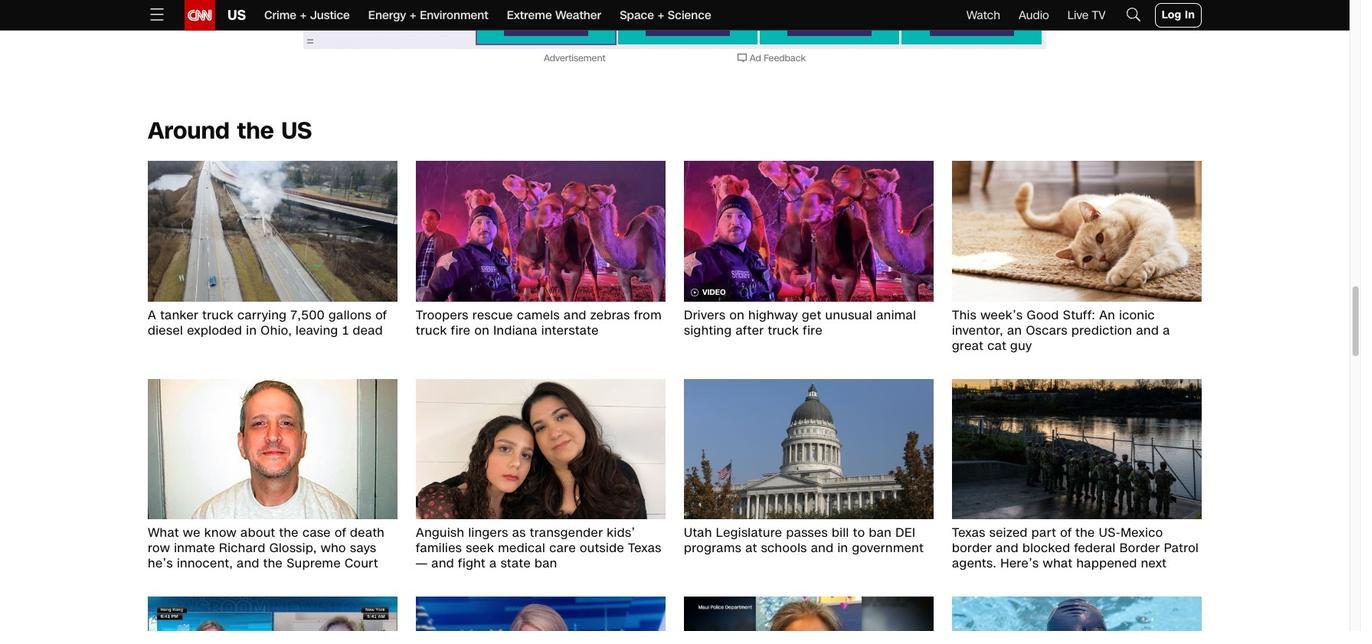 Task type: vqa. For each thing, say whether or not it's contained in the screenshot.
An illustration shows a Gorgosaurus libratus eating dinosaurs belonging to the species called Citipes elegans. on the top left of the page
no



Task type: describe. For each thing, give the bounding box(es) containing it.
animals including camels and zebras were rescued from a truck fire on an indiana interstate saturday morning. image
[[416, 161, 666, 302]]

anguish lingers as transgender kids' families seek medical care outside texas — and fight a state ban link
[[416, 524, 666, 572]]

the utah state capitol is pictured on the day of the vice presidential debate between republican vice presidential nominee and u.s. vice president mike pence and democratic vice presidential nominee and u.s. senator kamala harris, at the campus of the university of utah in salt lake city, utah, u.s., october 7, 2020. image
[[684, 379, 934, 519]]

happened
[[1077, 555, 1137, 572]]

in inside the utah legislature passes bill to ban dei programs at schools and in government
[[838, 539, 848, 557]]

death
[[350, 524, 385, 542]]

at
[[745, 539, 757, 557]]

truck inside drivers on highway get unusual animal sighting after truck fire
[[768, 322, 799, 339]]

from
[[634, 306, 662, 324]]

anguish lingers as transgender kids' families seek medical care outside texas — and fight a state ban
[[416, 524, 662, 572]]

watch
[[966, 8, 1000, 23]]

energy
[[368, 8, 406, 23]]

troopers rescue camels and zebras from truck fire on indiana interstate link
[[416, 306, 666, 339]]

inventor,
[[952, 322, 1003, 339]]

around the us
[[148, 115, 312, 147]]

he's
[[148, 555, 173, 572]]

ban inside anguish lingers as transgender kids' families seek medical care outside texas — and fight a state ban
[[535, 555, 557, 572]]

weather
[[555, 8, 601, 23]]

and inside the utah legislature passes bill to ban dei programs at schools and in government
[[811, 539, 834, 557]]

zebras
[[590, 306, 630, 324]]

stuff:
[[1063, 306, 1095, 324]]

schools
[[761, 539, 807, 557]]

7,500
[[291, 306, 325, 324]]

advertisement element
[[303, 0, 1046, 49]]

a
[[148, 306, 156, 324]]

the right around on the top of the page
[[237, 115, 274, 147]]

unusual
[[825, 306, 873, 324]]

exploded
[[187, 322, 242, 339]]

great
[[952, 337, 984, 355]]

cute red scottish fold cat with orange eyes lying on grey textile sofa at home. soft fluffy purebred short hair straight-eared kitty. background, copy space, close up. image
[[952, 161, 1202, 302]]

highway
[[748, 306, 798, 324]]

families
[[416, 539, 462, 557]]

—
[[416, 555, 428, 572]]

feedback
[[764, 52, 806, 65]]

maya stanton, 12, and her mother lisa are photographed at their colorado home on january 26, 2024. laura oliviero/cnn image
[[416, 379, 666, 519]]

audio link
[[1019, 8, 1049, 23]]

log in
[[1162, 8, 1195, 22]]

space + science
[[620, 8, 711, 23]]

science
[[668, 8, 711, 23]]

blocked
[[1022, 539, 1070, 557]]

medical
[[498, 539, 546, 557]]

in
[[1185, 8, 1195, 22]]

us-
[[1099, 524, 1121, 542]]

next
[[1141, 555, 1167, 572]]

glossip,
[[269, 539, 317, 557]]

gallons
[[329, 306, 372, 324]]

diesel
[[148, 322, 183, 339]]

texas inside anguish lingers as transgender kids' families seek medical care outside texas — and fight a state ban
[[628, 539, 662, 557]]

this
[[952, 306, 977, 324]]

crime + justice
[[264, 8, 350, 23]]

indiana
[[493, 322, 538, 339]]

and inside anguish lingers as transgender kids' families seek medical care outside texas — and fight a state ban
[[431, 555, 454, 572]]

truck inside 'troopers rescue camels and zebras from truck fire on indiana interstate'
[[416, 322, 447, 339]]

around
[[148, 115, 230, 147]]

space + science link
[[620, 0, 711, 31]]

texas seized part of the us-mexico border and blocked federal border patrol agents. here's what happened next link
[[952, 524, 1202, 572]]

as
[[512, 524, 526, 542]]

programs
[[684, 539, 742, 557]]

we
[[183, 524, 200, 542]]

energy + environment link
[[368, 0, 488, 31]]

inmate
[[174, 539, 215, 557]]

truck inside a tanker truck carrying 7,500 gallons of diesel exploded in ohio, leaving 1 dead
[[202, 306, 234, 324]]

cat
[[987, 337, 1007, 355]]

space
[[620, 8, 654, 23]]

ad
[[750, 52, 761, 65]]

open menu icon image
[[148, 5, 166, 23]]

what we know about the case of death row inmate richard glossip, who says he's innocent, and the supreme court link
[[148, 524, 398, 572]]

energy + environment
[[368, 8, 488, 23]]

crime + justice link
[[264, 0, 350, 31]]

a tanker truck carrying 7,500 gallons of diesel exploded in ohio, leaving 1 dead
[[148, 306, 387, 339]]

what we know about the case of death row inmate richard glossip, who says he's innocent, and the supreme court
[[148, 524, 385, 572]]

good
[[1027, 306, 1059, 324]]

and inside texas seized part of the us-mexico border and blocked federal border patrol agents. here's what happened next
[[996, 539, 1019, 557]]

utah
[[684, 524, 712, 542]]

bill
[[832, 524, 849, 542]]

ban inside the utah legislature passes bill to ban dei programs at schools and in government
[[869, 524, 892, 542]]

sighting
[[684, 322, 732, 339]]

fire inside 'troopers rescue camels and zebras from truck fire on indiana interstate'
[[451, 322, 471, 339]]

anguish
[[416, 524, 464, 542]]

know
[[204, 524, 237, 542]]

extreme weather
[[507, 8, 601, 23]]

iconic
[[1119, 306, 1155, 324]]

1
[[342, 322, 349, 339]]

crime
[[264, 8, 296, 23]]

the inside texas seized part of the us-mexico border and blocked federal border patrol agents. here's what happened next
[[1076, 524, 1095, 542]]

utah legislature passes bill to ban dei programs at schools and in government
[[684, 524, 924, 557]]

tv
[[1092, 8, 1106, 23]]

guy
[[1010, 337, 1032, 355]]

+ for crime
[[300, 8, 307, 23]]

log in link
[[1155, 3, 1202, 28]]

the down the about
[[263, 555, 283, 572]]



Task type: locate. For each thing, give the bounding box(es) containing it.
this photo provided by the oklahoma department of corrections shows death row inmate richard glossip on february 19, 2021. image
[[148, 379, 398, 519]]

0 horizontal spatial texas
[[628, 539, 662, 557]]

log
[[1162, 8, 1181, 22]]

exp deborah denno alabama execution intv 012705aseg2 cnni us_00002001.png image
[[148, 597, 398, 631]]

and inside what we know about the case of death row inmate richard glossip, who says he's innocent, and the supreme court
[[237, 555, 260, 572]]

fire inside drivers on highway get unusual animal sighting after truck fire
[[803, 322, 823, 339]]

0 vertical spatial in
[[246, 322, 257, 339]]

of for says
[[335, 524, 346, 542]]

a right the iconic
[[1163, 322, 1170, 339]]

+ right crime
[[300, 8, 307, 23]]

tanker
[[160, 306, 199, 324]]

1 vertical spatial ban
[[535, 555, 557, 572]]

troopers rescue camels and zebras from truck fire on indiana interstate
[[416, 306, 662, 339]]

on
[[729, 306, 745, 324], [474, 322, 490, 339]]

and down the about
[[237, 555, 260, 572]]

fire left rescue
[[451, 322, 471, 339]]

legislature
[[716, 524, 782, 542]]

lydia coloma died in august 2023 when the wildfires tore through maui. image
[[684, 597, 934, 631]]

of right gallons
[[375, 306, 387, 324]]

of inside texas seized part of the us-mexico border and blocked federal border patrol agents. here's what happened next
[[1060, 524, 1072, 542]]

0 horizontal spatial in
[[246, 322, 257, 339]]

the left us-
[[1076, 524, 1095, 542]]

2 + from the left
[[410, 8, 416, 23]]

truck left rescue
[[416, 322, 447, 339]]

a inside this week's good stuff: an iconic inventor, an oscars prediction and a great cat guy
[[1163, 322, 1170, 339]]

government
[[852, 539, 924, 557]]

0 vertical spatial us
[[227, 5, 246, 25]]

texas seized part of the us-mexico border and blocked federal border patrol agents. here's what happened next
[[952, 524, 1199, 572]]

texas up agents. in the bottom right of the page
[[952, 524, 986, 542]]

of right part
[[1060, 524, 1072, 542]]

1 fire from the left
[[451, 322, 471, 339]]

live tv
[[1068, 8, 1106, 23]]

carrying
[[237, 306, 287, 324]]

and right an
[[1136, 322, 1159, 339]]

1 horizontal spatial of
[[375, 306, 387, 324]]

camels highway image
[[684, 161, 934, 302]]

care
[[549, 539, 576, 557]]

supreme
[[287, 555, 341, 572]]

utah legislature passes bill to ban dei programs at schools and in government link
[[684, 524, 934, 557]]

watch link
[[966, 8, 1000, 23]]

and right schools at bottom
[[811, 539, 834, 557]]

patrol
[[1164, 539, 1199, 557]]

agents.
[[952, 555, 997, 572]]

and right —
[[431, 555, 454, 572]]

environment
[[420, 8, 488, 23]]

2 horizontal spatial truck
[[768, 322, 799, 339]]

drivers on highway get unusual animal sighting after truck fire
[[684, 306, 916, 339]]

says
[[350, 539, 376, 557]]

1 horizontal spatial in
[[838, 539, 848, 557]]

ad feedback
[[750, 52, 806, 65]]

of inside a tanker truck carrying 7,500 gallons of diesel exploded in ohio, leaving 1 dead
[[375, 306, 387, 324]]

in
[[246, 322, 257, 339], [838, 539, 848, 557]]

prediction
[[1072, 322, 1132, 339]]

+ for space
[[657, 8, 664, 23]]

on inside 'troopers rescue camels and zebras from truck fire on indiana interstate'
[[474, 322, 490, 339]]

1 horizontal spatial on
[[729, 306, 745, 324]]

search icon image
[[1124, 5, 1143, 23]]

1 horizontal spatial fire
[[803, 322, 823, 339]]

1 vertical spatial us
[[281, 115, 312, 147]]

0 horizontal spatial ban
[[535, 555, 557, 572]]

of right 'case'
[[335, 524, 346, 542]]

truck right tanker
[[202, 306, 234, 324]]

week's
[[981, 306, 1023, 324]]

part
[[1032, 524, 1056, 542]]

+ for energy
[[410, 8, 416, 23]]

1 vertical spatial a
[[489, 555, 497, 572]]

truck left get
[[768, 322, 799, 339]]

camels
[[517, 306, 560, 324]]

this week's good stuff: an iconic inventor, an oscars prediction and a great cat guy link
[[952, 306, 1202, 355]]

oscars
[[1026, 322, 1068, 339]]

leaving
[[296, 322, 338, 339]]

the left 'case'
[[279, 524, 299, 542]]

a
[[1163, 322, 1170, 339], [489, 555, 497, 572]]

innocent,
[[177, 555, 233, 572]]

1 + from the left
[[300, 8, 307, 23]]

on right 'drivers'
[[729, 306, 745, 324]]

and right border
[[996, 539, 1019, 557]]

interstate
[[541, 322, 599, 339]]

2 fire from the left
[[803, 322, 823, 339]]

0 horizontal spatial on
[[474, 322, 490, 339]]

of inside what we know about the case of death row inmate richard glossip, who says he's innocent, and the supreme court
[[335, 524, 346, 542]]

richard
[[219, 539, 266, 557]]

ban
[[869, 524, 892, 542], [535, 555, 557, 572]]

in left to
[[838, 539, 848, 557]]

fire left unusual
[[803, 322, 823, 339]]

texas right outside
[[628, 539, 662, 557]]

on inside drivers on highway get unusual animal sighting after truck fire
[[729, 306, 745, 324]]

0 horizontal spatial us
[[227, 5, 246, 25]]

ban right to
[[869, 524, 892, 542]]

case
[[302, 524, 331, 542]]

3 + from the left
[[657, 8, 664, 23]]

who
[[321, 539, 346, 557]]

0 horizontal spatial truck
[[202, 306, 234, 324]]

outside
[[580, 539, 624, 557]]

+ right space at the top of the page
[[657, 8, 664, 23]]

mexico
[[1121, 524, 1163, 542]]

of
[[375, 306, 387, 324], [335, 524, 346, 542], [1060, 524, 1072, 542]]

seized
[[989, 524, 1028, 542]]

passes
[[786, 524, 828, 542]]

what
[[148, 524, 179, 542]]

extreme
[[507, 8, 552, 23]]

texas inside texas seized part of the us-mexico border and blocked federal border patrol agents. here's what happened next
[[952, 524, 986, 542]]

1 horizontal spatial truck
[[416, 322, 447, 339]]

1 horizontal spatial texas
[[952, 524, 986, 542]]

texas
[[952, 524, 986, 542], [628, 539, 662, 557]]

ban right state
[[535, 555, 557, 572]]

us link
[[215, 0, 246, 31]]

eagle pass, texas - january 12: national guard soldiers stand guard on the banks of the rio grande river at shelby park on january 12, 2024 in eagle pass, texas. the texas national guard continues its blockade and surveillance of shelby park in an effort to deter illegal immigration. the department of justice has accused the texas national guard of blocking border patrol agents from carrying out their duties along the river. (photo by brandon bell/getty images) image
[[952, 379, 1202, 519]]

in inside a tanker truck carrying 7,500 gallons of diesel exploded in ohio, leaving 1 dead
[[246, 322, 257, 339]]

kids'
[[607, 524, 635, 542]]

row
[[148, 539, 170, 557]]

extreme weather link
[[507, 0, 601, 31]]

+ right energy
[[410, 8, 416, 23]]

troopers
[[416, 306, 469, 324]]

dei
[[896, 524, 916, 542]]

university of pennsylvania transgender swimmer lia thomas speaks to her coach after winning the 500 meter freestyle during an ncaa college swimming meet with harvard, jan. 22, 2022, at harvard university in cambridge. image
[[952, 597, 1202, 631]]

1 vertical spatial in
[[838, 539, 848, 557]]

transgender
[[530, 524, 603, 542]]

a right "fight"
[[489, 555, 497, 572]]

0 horizontal spatial a
[[489, 555, 497, 572]]

an
[[1099, 306, 1115, 324]]

1 horizontal spatial ban
[[869, 524, 892, 542]]

audio
[[1019, 8, 1049, 23]]

firefighters work on the scene where a tanker truck lost control, went over a bridge, and exploded on saturday, january 27, in macedonia, ohio. image
[[148, 161, 398, 302]]

and left zebras
[[564, 306, 587, 324]]

a tanker truck carrying 7,500 gallons of diesel exploded in ohio, leaving 1 dead link
[[148, 306, 398, 339]]

seek
[[466, 539, 494, 557]]

what
[[1043, 555, 1073, 572]]

0 vertical spatial a
[[1163, 322, 1170, 339]]

a inside anguish lingers as transgender kids' families seek medical care outside texas — and fight a state ban
[[489, 555, 497, 572]]

0 horizontal spatial +
[[300, 8, 307, 23]]

of for dead
[[375, 306, 387, 324]]

ohio,
[[261, 322, 292, 339]]

on left indiana
[[474, 322, 490, 339]]

0 horizontal spatial of
[[335, 524, 346, 542]]

federal
[[1074, 539, 1116, 557]]

the
[[237, 115, 274, 147], [279, 524, 299, 542], [1076, 524, 1095, 542], [263, 555, 283, 572]]

fire
[[451, 322, 471, 339], [803, 322, 823, 339]]

and inside 'troopers rescue camels and zebras from truck fire on indiana interstate'
[[564, 306, 587, 324]]

2 horizontal spatial of
[[1060, 524, 1072, 542]]

0 horizontal spatial fire
[[451, 322, 471, 339]]

drivers on highway get unusual animal sighting after truck fire link
[[684, 306, 934, 339]]

exp wwe vince mcmahon resigns sex trafficking allegations rdr 012703aseg2 cnni u.s._00000201.png image
[[416, 597, 666, 631]]

0 vertical spatial ban
[[869, 524, 892, 542]]

in left ohio,
[[246, 322, 257, 339]]

border
[[952, 539, 992, 557]]

1 horizontal spatial a
[[1163, 322, 1170, 339]]

fight
[[458, 555, 486, 572]]

video link
[[684, 161, 934, 308]]

1 horizontal spatial us
[[281, 115, 312, 147]]

to
[[853, 524, 865, 542]]

court
[[345, 555, 378, 572]]

2 horizontal spatial +
[[657, 8, 664, 23]]

and inside this week's good stuff: an iconic inventor, an oscars prediction and a great cat guy
[[1136, 322, 1159, 339]]

1 horizontal spatial +
[[410, 8, 416, 23]]



